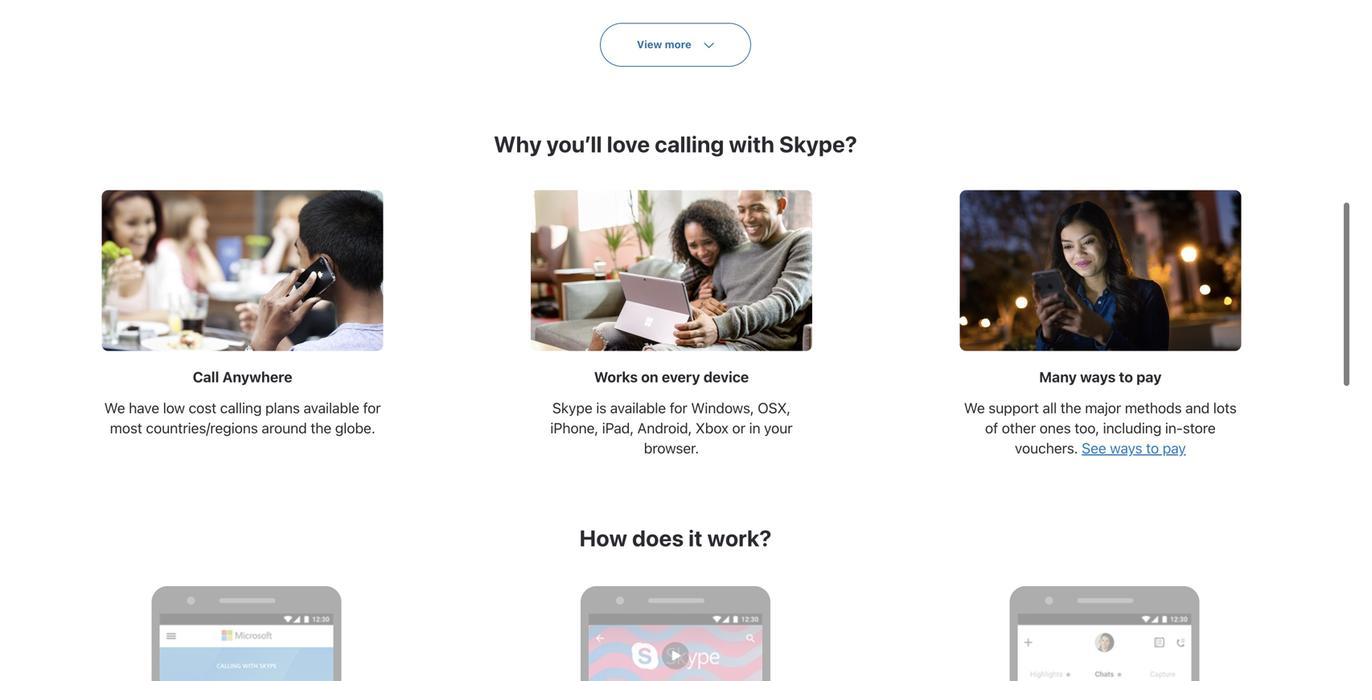Task type: vqa. For each thing, say whether or not it's contained in the screenshot.
Year
no



Task type: locate. For each thing, give the bounding box(es) containing it.
1 horizontal spatial pay
[[1163, 440, 1186, 457]]

ways up major
[[1080, 369, 1116, 386]]

we
[[104, 399, 125, 417], [964, 399, 985, 417]]

many ways to pay
[[1039, 369, 1162, 386]]

1 horizontal spatial for
[[670, 399, 688, 417]]

ways for see
[[1110, 440, 1143, 457]]

ipad,
[[602, 420, 634, 437]]

available
[[304, 399, 359, 417], [610, 399, 666, 417]]

for inside we have low cost calling plans available for most countries/regions around the globe.
[[363, 399, 381, 417]]

0 vertical spatial calling
[[655, 131, 724, 157]]

to down including
[[1146, 440, 1159, 457]]

0 horizontal spatial the
[[311, 420, 332, 437]]

1 vertical spatial to
[[1146, 440, 1159, 457]]

is
[[596, 399, 607, 417]]

pay
[[1137, 369, 1162, 386], [1163, 440, 1186, 457]]

skype
[[552, 399, 593, 417]]

0 vertical spatial pay
[[1137, 369, 1162, 386]]

0 vertical spatial the
[[1061, 399, 1081, 417]]

ones
[[1040, 420, 1071, 437]]

available up the globe.
[[304, 399, 359, 417]]

low
[[163, 399, 185, 417]]

call anywhere
[[193, 369, 292, 386]]

we inside we support all the major methods and lots of other ones too, including in-store vouchers.
[[964, 399, 985, 417]]

to
[[1119, 369, 1133, 386], [1146, 440, 1159, 457]]

cost
[[189, 399, 217, 417]]

methods
[[1125, 399, 1182, 417]]

1 horizontal spatial to
[[1146, 440, 1159, 457]]

pay for many ways to pay
[[1137, 369, 1162, 386]]

0 horizontal spatial calling
[[220, 399, 262, 417]]

the left the globe.
[[311, 420, 332, 437]]

other
[[1002, 420, 1036, 437]]

1 vertical spatial calling
[[220, 399, 262, 417]]

pay for see ways to pay
[[1163, 440, 1186, 457]]

2 for from the left
[[670, 399, 688, 417]]

0 horizontal spatial we
[[104, 399, 125, 417]]

the inside we support all the major methods and lots of other ones too, including in-store vouchers.
[[1061, 399, 1081, 417]]

for up the globe.
[[363, 399, 381, 417]]

1 for from the left
[[363, 399, 381, 417]]

the
[[1061, 399, 1081, 417], [311, 420, 332, 437]]

to up major
[[1119, 369, 1133, 386]]

we inside we have low cost calling plans available for most countries/regions around the globe.
[[104, 399, 125, 417]]

0 vertical spatial ways
[[1080, 369, 1116, 386]]

does
[[632, 525, 684, 551]]

ways down including
[[1110, 440, 1143, 457]]

we for we have low cost calling plans available for most countries/regions around the globe.
[[104, 399, 125, 417]]

skype?
[[779, 131, 857, 157]]

calling
[[655, 131, 724, 157], [220, 399, 262, 417]]

buy skype credit or a subscription by searching the country and select the subscription and pay image
[[160, 614, 334, 681]]

0 horizontal spatial for
[[363, 399, 381, 417]]

call
[[193, 369, 219, 386]]

for up android,
[[670, 399, 688, 417]]

your
[[764, 420, 793, 437]]

pay down the in-
[[1163, 440, 1186, 457]]

around
[[262, 420, 307, 437]]

1 horizontal spatial the
[[1061, 399, 1081, 417]]

1 we from the left
[[104, 399, 125, 417]]

including
[[1103, 420, 1162, 437]]

in-
[[1165, 420, 1183, 437]]

1 vertical spatial pay
[[1163, 440, 1186, 457]]

globe.
[[335, 420, 375, 437]]

2 available from the left
[[610, 399, 666, 417]]

calling right love
[[655, 131, 724, 157]]

ways
[[1080, 369, 1116, 386], [1110, 440, 1143, 457]]

1 available from the left
[[304, 399, 359, 417]]

1 horizontal spatial calling
[[655, 131, 724, 157]]

1 vertical spatial the
[[311, 420, 332, 437]]

available inside we have low cost calling plans available for most countries/regions around the globe.
[[304, 399, 359, 417]]

1 horizontal spatial we
[[964, 399, 985, 417]]

every
[[662, 369, 700, 386]]

0 horizontal spatial available
[[304, 399, 359, 417]]

how does it work?
[[579, 525, 772, 551]]

2 we from the left
[[964, 399, 985, 417]]

1 horizontal spatial available
[[610, 399, 666, 417]]

lots
[[1213, 399, 1237, 417]]

available inside skype is available for windows, osx, iphone, ipad, android, xbox or in your browser.
[[610, 399, 666, 417]]

all
[[1043, 399, 1057, 417]]

more
[[665, 38, 692, 50]]

view
[[637, 38, 662, 50]]

we left support
[[964, 399, 985, 417]]

the right all
[[1061, 399, 1081, 417]]

most
[[110, 420, 142, 437]]

countries/regions
[[146, 420, 258, 437]]

available up ipad,
[[610, 399, 666, 417]]

pay up methods at the bottom of the page
[[1137, 369, 1162, 386]]

0 horizontal spatial pay
[[1137, 369, 1162, 386]]

for
[[363, 399, 381, 417], [670, 399, 688, 417]]

we up most
[[104, 399, 125, 417]]

calling down call anywhere
[[220, 399, 262, 417]]

we have low cost calling plans available for most countries/regions around the globe.
[[104, 399, 381, 437]]

see
[[1082, 440, 1106, 457]]

see ways to pay
[[1082, 440, 1186, 457]]

0 vertical spatial to
[[1119, 369, 1133, 386]]

get skype by downloading it from app store and click on install image
[[589, 614, 762, 681]]

1 vertical spatial ways
[[1110, 440, 1143, 457]]

0 horizontal spatial to
[[1119, 369, 1133, 386]]



Task type: describe. For each thing, give the bounding box(es) containing it.
how
[[579, 525, 627, 551]]

many
[[1039, 369, 1077, 386]]

for inside skype is available for windows, osx, iphone, ipad, android, xbox or in your browser.
[[670, 399, 688, 417]]

store
[[1183, 420, 1216, 437]]

ways for many
[[1080, 369, 1116, 386]]

and
[[1186, 399, 1210, 417]]

to for see ways to pay
[[1146, 440, 1159, 457]]

osx,
[[758, 399, 791, 417]]

to for many ways to pay
[[1119, 369, 1133, 386]]

work?
[[707, 525, 772, 551]]

vouchers.
[[1015, 440, 1078, 457]]

in
[[749, 420, 761, 437]]

major
[[1085, 399, 1121, 417]]

calling inside we have low cost calling plans available for most countries/regions around the globe.
[[220, 399, 262, 417]]

anywhere
[[222, 369, 292, 386]]

android,
[[638, 420, 692, 437]]

works on every device
[[594, 369, 749, 386]]

the inside we have low cost calling plans available for most countries/regions around the globe.
[[311, 420, 332, 437]]

works
[[594, 369, 638, 386]]

see ways to pay link
[[1082, 440, 1186, 457]]

too,
[[1075, 420, 1099, 437]]

skype is available for windows, osx, iphone, ipad, android, xbox or in your browser.
[[550, 399, 793, 457]]

plans
[[265, 399, 300, 417]]

on
[[641, 369, 658, 386]]

view more
[[637, 38, 692, 50]]

windows,
[[691, 399, 754, 417]]

showing start calling by going to dialpad and dial the number and click on call image
[[1018, 614, 1191, 681]]

xbox
[[696, 420, 729, 437]]

with
[[729, 131, 775, 157]]

we for we support all the major methods and lots of other ones too, including in-store vouchers.
[[964, 399, 985, 417]]

it
[[689, 525, 703, 551]]

why
[[494, 131, 542, 157]]

view more button
[[600, 23, 751, 67]]

iphone,
[[550, 420, 599, 437]]

love
[[607, 131, 650, 157]]

browser.
[[644, 440, 699, 457]]

we support all the major methods and lots of other ones too, including in-store vouchers.
[[964, 399, 1237, 457]]

have
[[129, 399, 159, 417]]

you'll
[[546, 131, 602, 157]]

of
[[985, 420, 998, 437]]

or
[[732, 420, 746, 437]]

device
[[704, 369, 749, 386]]

why you'll love calling with skype?
[[494, 131, 857, 157]]

support
[[989, 399, 1039, 417]]



